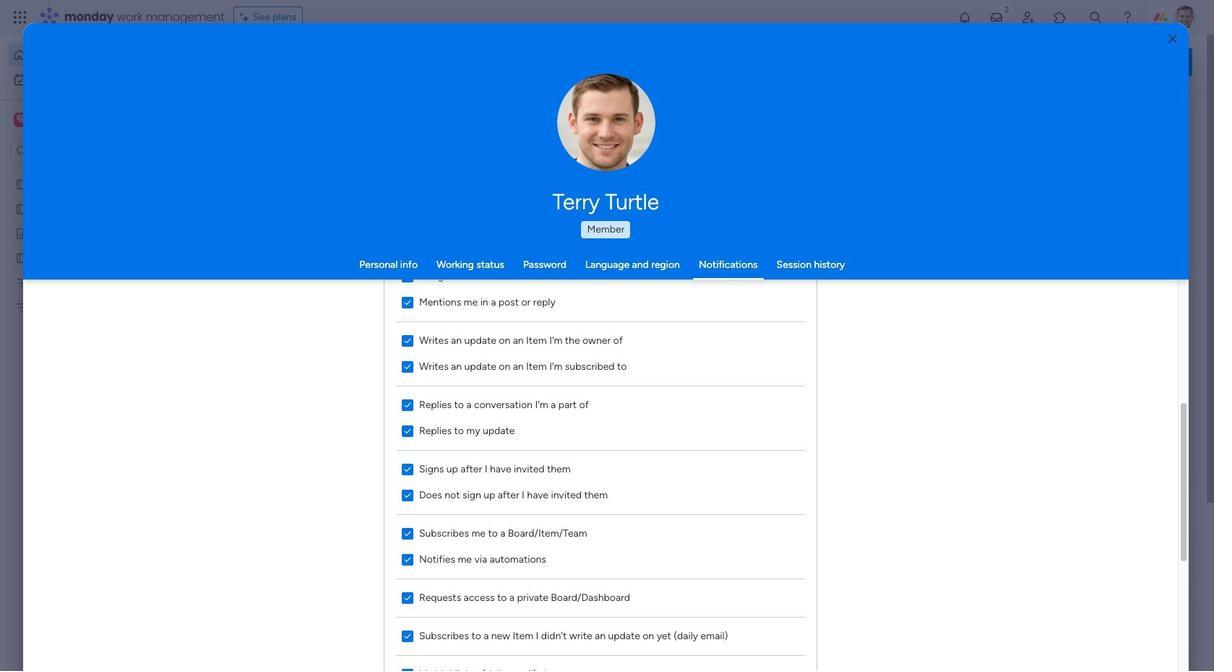 Task type: locate. For each thing, give the bounding box(es) containing it.
2 public board image from the left
[[478, 264, 494, 280]]

workspace image
[[14, 112, 28, 128], [16, 112, 26, 128]]

add to favorites image
[[901, 264, 916, 279]]

select product image
[[13, 10, 27, 25]]

0 horizontal spatial component image
[[241, 287, 254, 300]]

component image
[[241, 287, 254, 300], [714, 287, 727, 300]]

search everything image
[[1088, 10, 1103, 25]]

1 horizontal spatial public board image
[[478, 264, 494, 280]]

close image
[[1169, 34, 1177, 44]]

0 vertical spatial add to favorites image
[[665, 264, 679, 279]]

1 vertical spatial public board image
[[15, 202, 29, 215]]

remove from favorites image
[[429, 264, 443, 279]]

add to favorites image
[[665, 264, 679, 279], [429, 441, 443, 456]]

0 horizontal spatial public board image
[[241, 264, 257, 280]]

workspace selection element
[[14, 111, 121, 130]]

1 horizontal spatial add to favorites image
[[665, 264, 679, 279]]

2 component image from the left
[[714, 287, 727, 300]]

0 vertical spatial public board image
[[15, 177, 29, 191]]

component image
[[478, 287, 491, 300]]

1 public board image from the top
[[15, 177, 29, 191]]

Search in workspace field
[[30, 143, 121, 159]]

1 public board image from the left
[[241, 264, 257, 280]]

public board image
[[241, 264, 257, 280], [478, 264, 494, 280]]

2 vertical spatial public board image
[[15, 251, 29, 265]]

0 horizontal spatial public dashboard image
[[15, 226, 29, 240]]

public board image
[[15, 177, 29, 191], [15, 202, 29, 215], [15, 251, 29, 265]]

public board image for component icon for remove from favorites image
[[241, 264, 257, 280]]

public dashboard image
[[15, 226, 29, 240], [714, 264, 730, 280]]

1 vertical spatial option
[[9, 68, 176, 91]]

terry turtle image
[[1174, 6, 1197, 29]]

1 horizontal spatial public dashboard image
[[714, 264, 730, 280]]

notifications image
[[958, 10, 972, 25]]

public dashboard image inside quick search results list box
[[714, 264, 730, 280]]

invite members image
[[1021, 10, 1036, 25]]

list box
[[0, 169, 184, 514]]

2 element
[[369, 544, 386, 562], [369, 544, 386, 562]]

1 vertical spatial public dashboard image
[[714, 264, 730, 280]]

public board image for component image
[[478, 264, 494, 280]]

1 component image from the left
[[241, 287, 254, 300]]

option
[[9, 43, 176, 66], [9, 68, 176, 91], [0, 171, 184, 174]]

1 horizontal spatial component image
[[714, 287, 727, 300]]

1 vertical spatial add to favorites image
[[429, 441, 443, 456]]

region
[[384, 246, 817, 671]]



Task type: describe. For each thing, give the bounding box(es) containing it.
quick search results list box
[[223, 135, 941, 504]]

help image
[[1120, 10, 1135, 25]]

update feed image
[[989, 10, 1004, 25]]

2 image
[[1000, 1, 1013, 17]]

help center element
[[976, 596, 1193, 654]]

dapulse x slim image
[[1171, 105, 1188, 122]]

2 workspace image from the left
[[16, 112, 26, 128]]

0 horizontal spatial add to favorites image
[[429, 441, 443, 456]]

2 public board image from the top
[[15, 202, 29, 215]]

1 workspace image from the left
[[14, 112, 28, 128]]

component image for remove from favorites image
[[241, 287, 254, 300]]

0 vertical spatial option
[[9, 43, 176, 66]]

0 vertical spatial public dashboard image
[[15, 226, 29, 240]]

see plans image
[[240, 9, 253, 25]]

3 public board image from the top
[[15, 251, 29, 265]]

2 vertical spatial option
[[0, 171, 184, 174]]

templates image image
[[989, 291, 1180, 391]]

monday marketplace image
[[1053, 10, 1068, 25]]

getting started element
[[976, 527, 1193, 585]]

component image for add to favorites icon
[[714, 287, 727, 300]]



Task type: vqa. For each thing, say whether or not it's contained in the screenshot.
share your feedback
no



